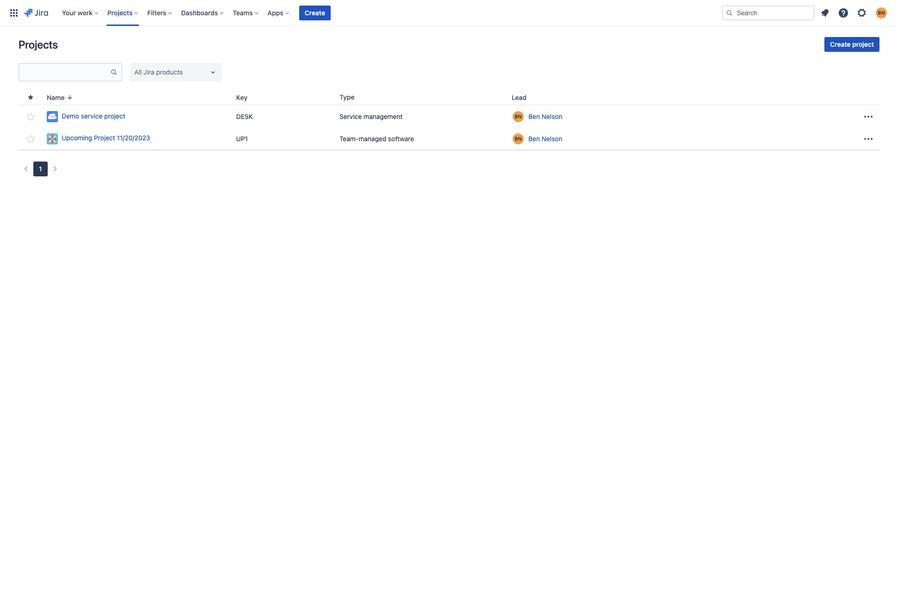 Task type: describe. For each thing, give the bounding box(es) containing it.
software
[[388, 135, 414, 143]]

create project button
[[825, 37, 880, 52]]

service
[[81, 112, 103, 120]]

all
[[134, 68, 142, 76]]

your work
[[62, 9, 93, 16]]

ben for team-managed software
[[529, 135, 540, 143]]

banner containing your work
[[0, 0, 899, 26]]

projects inside dropdown button
[[107, 9, 133, 16]]

key button
[[233, 92, 259, 103]]

1
[[39, 165, 42, 173]]

work
[[78, 9, 93, 16]]

jira
[[144, 68, 155, 76]]

ben nelson link for service management
[[529, 112, 563, 121]]

dashboards button
[[179, 5, 227, 20]]

all jira products
[[134, 68, 183, 76]]

ben nelson for team-managed software
[[529, 135, 563, 143]]

nelson for service management
[[542, 113, 563, 121]]

star upcoming project 11/20/2023 image
[[25, 133, 36, 144]]

name
[[47, 93, 65, 101]]

teams
[[233, 9, 253, 16]]

demo service project
[[62, 112, 125, 120]]

team-managed software
[[340, 135, 414, 143]]

lead
[[512, 93, 527, 101]]

ben for service management
[[529, 113, 540, 121]]

ben nelson link for team-managed software
[[529, 134, 563, 143]]

next image
[[49, 164, 61, 175]]

upcoming
[[62, 134, 92, 142]]

your work button
[[59, 5, 102, 20]]

nelson for team-managed software
[[542, 135, 563, 143]]

help image
[[839, 7, 850, 18]]

11/20/2023
[[117, 134, 150, 142]]

demo
[[62, 112, 79, 120]]

open image
[[208, 67, 219, 78]]

filters button
[[145, 5, 176, 20]]

create project
[[831, 40, 875, 48]]

apps
[[268, 9, 284, 16]]

apps button
[[265, 5, 293, 20]]

key
[[236, 93, 248, 101]]

1 more image from the top
[[864, 111, 875, 122]]

Search field
[[723, 5, 815, 20]]

primary element
[[6, 0, 723, 26]]

1 button
[[33, 162, 48, 177]]

projects button
[[105, 5, 142, 20]]



Task type: vqa. For each thing, say whether or not it's contained in the screenshot.
Ben Nelson link
yes



Task type: locate. For each thing, give the bounding box(es) containing it.
banner
[[0, 0, 899, 26]]

create right apps popup button
[[305, 9, 325, 16]]

1 vertical spatial ben
[[529, 135, 540, 143]]

nelson
[[542, 113, 563, 121], [542, 135, 563, 143]]

teams button
[[230, 5, 262, 20]]

ben nelson for service management
[[529, 113, 563, 121]]

0 horizontal spatial projects
[[19, 38, 58, 51]]

up1
[[236, 135, 248, 143]]

star demo service project image
[[25, 111, 36, 122]]

0 vertical spatial more image
[[864, 111, 875, 122]]

0 horizontal spatial create
[[305, 9, 325, 16]]

1 vertical spatial more image
[[864, 133, 875, 144]]

your
[[62, 9, 76, 16]]

create
[[305, 9, 325, 16], [831, 40, 851, 48]]

0 vertical spatial nelson
[[542, 113, 563, 121]]

project inside button
[[853, 40, 875, 48]]

2 ben nelson link from the top
[[529, 134, 563, 143]]

filters
[[147, 9, 166, 16]]

project
[[853, 40, 875, 48], [104, 112, 125, 120]]

type
[[340, 93, 355, 101]]

1 ben from the top
[[529, 113, 540, 121]]

ben nelson
[[529, 113, 563, 121], [529, 135, 563, 143]]

lead button
[[508, 92, 538, 103]]

team-
[[340, 135, 359, 143]]

0 vertical spatial ben nelson
[[529, 113, 563, 121]]

1 vertical spatial create
[[831, 40, 851, 48]]

0 horizontal spatial project
[[104, 112, 125, 120]]

dashboards
[[181, 9, 218, 16]]

2 more image from the top
[[864, 133, 875, 144]]

service
[[340, 113, 362, 121]]

managed
[[359, 135, 387, 143]]

products
[[156, 68, 183, 76]]

create button
[[299, 5, 331, 20]]

1 horizontal spatial create
[[831, 40, 851, 48]]

1 ben nelson from the top
[[529, 113, 563, 121]]

None text field
[[19, 66, 110, 79], [134, 68, 136, 77], [19, 66, 110, 79], [134, 68, 136, 77]]

2 ben from the top
[[529, 135, 540, 143]]

2 nelson from the top
[[542, 135, 563, 143]]

upcoming project 11/20/2023 link
[[47, 133, 229, 144]]

notifications image
[[820, 7, 831, 18]]

1 vertical spatial ben nelson
[[529, 135, 563, 143]]

more image
[[864, 111, 875, 122], [864, 133, 875, 144]]

management
[[364, 113, 403, 121]]

create for create project
[[831, 40, 851, 48]]

project down "settings" image
[[853, 40, 875, 48]]

0 vertical spatial project
[[853, 40, 875, 48]]

1 ben nelson link from the top
[[529, 112, 563, 121]]

1 vertical spatial ben nelson link
[[529, 134, 563, 143]]

demo service project link
[[47, 111, 229, 122]]

1 vertical spatial projects
[[19, 38, 58, 51]]

2 ben nelson from the top
[[529, 135, 563, 143]]

0 vertical spatial projects
[[107, 9, 133, 16]]

ben nelson link
[[529, 112, 563, 121], [529, 134, 563, 143]]

previous image
[[20, 164, 32, 175]]

0 vertical spatial create
[[305, 9, 325, 16]]

name button
[[43, 92, 78, 103]]

appswitcher icon image
[[8, 7, 19, 18]]

project
[[94, 134, 115, 142]]

create for create
[[305, 9, 325, 16]]

jira image
[[24, 7, 48, 18], [24, 7, 48, 18]]

0 vertical spatial ben
[[529, 113, 540, 121]]

your profile and settings image
[[877, 7, 888, 18]]

1 horizontal spatial project
[[853, 40, 875, 48]]

service management
[[340, 113, 403, 121]]

upcoming project 11/20/2023
[[62, 134, 150, 142]]

create inside primary element
[[305, 9, 325, 16]]

project right service
[[104, 112, 125, 120]]

create down help icon
[[831, 40, 851, 48]]

1 vertical spatial nelson
[[542, 135, 563, 143]]

1 nelson from the top
[[542, 113, 563, 121]]

1 vertical spatial project
[[104, 112, 125, 120]]

settings image
[[857, 7, 868, 18]]

projects right work
[[107, 9, 133, 16]]

search image
[[726, 9, 734, 16]]

projects
[[107, 9, 133, 16], [19, 38, 58, 51]]

projects down appswitcher icon
[[19, 38, 58, 51]]

desk
[[236, 113, 253, 121]]

0 vertical spatial ben nelson link
[[529, 112, 563, 121]]

ben
[[529, 113, 540, 121], [529, 135, 540, 143]]

1 horizontal spatial projects
[[107, 9, 133, 16]]



